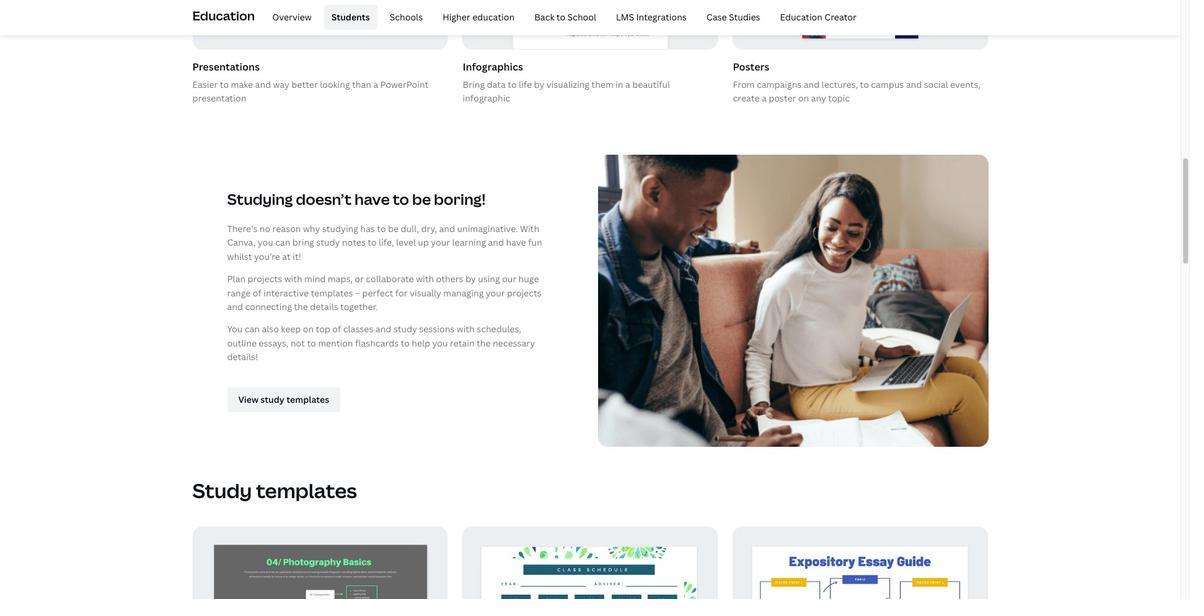 Task type: describe. For each thing, give the bounding box(es) containing it.
easier
[[192, 79, 218, 91]]

mind
[[304, 273, 326, 285]]

sessions
[[419, 324, 455, 335]]

not
[[291, 338, 305, 349]]

plan projects with mind maps, or collaborate with others by using our huge range of interactive templates – perfect for visually managing your projects and connecting the details together.
[[227, 273, 542, 313]]

whilst
[[227, 251, 252, 263]]

with
[[520, 223, 539, 235]]

dry,
[[421, 223, 437, 235]]

level
[[396, 237, 416, 249]]

presentations
[[192, 60, 260, 74]]

studies
[[729, 11, 760, 23]]

no
[[260, 223, 270, 235]]

be inside there's no reason why studying has to be dull, dry, and unimaginative. with canva, you can bring study notes to life, level up your learning and have fun whilst you're at it!
[[388, 223, 399, 235]]

and inside easier to make and way better looking than a powerpoint presentation
[[255, 79, 271, 91]]

top
[[316, 324, 330, 335]]

help
[[412, 338, 430, 349]]

there's
[[227, 223, 258, 235]]

case studies link
[[699, 5, 768, 30]]

necessary
[[493, 338, 535, 349]]

bring
[[292, 237, 314, 249]]

also
[[262, 324, 279, 335]]

our
[[502, 273, 516, 285]]

to left help
[[401, 338, 410, 349]]

lms
[[616, 11, 634, 23]]

students
[[331, 11, 370, 23]]

you're
[[254, 251, 280, 263]]

maps,
[[328, 273, 353, 285]]

keep
[[281, 324, 301, 335]]

doesn't
[[296, 189, 352, 209]]

and right "dry,"
[[439, 223, 455, 235]]

infographic
[[463, 93, 510, 104]]

essays,
[[259, 338, 289, 349]]

infographics
[[463, 60, 523, 74]]

back
[[534, 11, 554, 23]]

bring data to life by visualizing them in a beautiful infographic
[[463, 79, 670, 104]]

studying doesn't have to be boring!
[[227, 189, 486, 209]]

bring
[[463, 79, 485, 91]]

higher education
[[443, 11, 515, 23]]

back to school
[[534, 11, 596, 23]]

why
[[303, 223, 320, 235]]

connecting
[[245, 301, 292, 313]]

easier to make and way better looking than a powerpoint presentation
[[192, 79, 428, 104]]

1 horizontal spatial be
[[412, 189, 431, 209]]

a inside the from campaigns and lectures, to campus and social events, create a poster on any topic
[[762, 93, 767, 104]]

overview
[[272, 11, 312, 23]]

student essay plan image
[[734, 528, 988, 600]]

huge
[[519, 273, 539, 285]]

perfect
[[362, 287, 393, 299]]

student mind map image
[[193, 528, 447, 600]]

details
[[310, 301, 338, 313]]

together.
[[340, 301, 378, 313]]

back to school link
[[527, 5, 604, 30]]

fun
[[528, 237, 542, 249]]

education for education creator
[[780, 11, 822, 23]]

case
[[706, 11, 727, 23]]

details!
[[227, 351, 258, 363]]

powerpoint
[[380, 79, 428, 91]]

the inside you can also keep on top of classes and study sessions with schedules, outline essays, not to mention flashcards to help you retain the necessary details!
[[477, 338, 491, 349]]

to left life,
[[368, 237, 377, 249]]

canva,
[[227, 237, 256, 249]]

topic
[[828, 93, 850, 104]]

classes
[[343, 324, 373, 335]]

lectures,
[[822, 79, 858, 91]]

education creator link
[[773, 5, 864, 30]]

reason
[[272, 223, 301, 235]]

in
[[616, 79, 623, 91]]

study inside you can also keep on top of classes and study sessions with schedules, outline essays, not to mention flashcards to help you retain the necessary details!
[[393, 324, 417, 335]]

than
[[352, 79, 371, 91]]

outline
[[227, 338, 257, 349]]

from campaigns and lectures, to campus and social events, create a poster on any topic
[[733, 79, 980, 104]]

with inside you can also keep on top of classes and study sessions with schedules, outline essays, not to mention flashcards to help you retain the necessary details!
[[457, 324, 475, 335]]

to right not on the left bottom of the page
[[307, 338, 316, 349]]

higher education link
[[435, 5, 522, 30]]

schools link
[[382, 5, 430, 30]]

has
[[360, 223, 375, 235]]

using
[[478, 273, 500, 285]]

others
[[436, 273, 463, 285]]

a for infographics
[[625, 79, 630, 91]]

presentation
[[192, 93, 246, 104]]

plan
[[227, 273, 246, 285]]

1 horizontal spatial projects
[[507, 287, 542, 299]]

posters
[[733, 60, 769, 74]]

there's no reason why studying has to be dull, dry, and unimaginative. with canva, you can bring study notes to life, level up your learning and have fun whilst you're at it!
[[227, 223, 542, 263]]

have inside there's no reason why studying has to be dull, dry, and unimaginative. with canva, you can bring study notes to life, level up your learning and have fun whilst you're at it!
[[506, 237, 526, 249]]

by inside bring data to life by visualizing them in a beautiful infographic
[[534, 79, 544, 91]]

up
[[418, 237, 429, 249]]

to right has
[[377, 223, 386, 235]]

dull,
[[401, 223, 419, 235]]

0 vertical spatial have
[[355, 189, 390, 209]]

of inside you can also keep on top of classes and study sessions with schedules, outline essays, not to mention flashcards to help you retain the necessary details!
[[332, 324, 341, 335]]

0 horizontal spatial with
[[284, 273, 302, 285]]

unimaginative.
[[457, 223, 518, 235]]



Task type: vqa. For each thing, say whether or not it's contained in the screenshot.
Grade corresponding to Grade 6
no



Task type: locate. For each thing, give the bounding box(es) containing it.
a right the create
[[762, 93, 767, 104]]

life
[[519, 79, 532, 91]]

visualizing
[[546, 79, 589, 91]]

1 horizontal spatial the
[[477, 338, 491, 349]]

a inside easier to make and way better looking than a powerpoint presentation
[[373, 79, 378, 91]]

menu bar containing overview
[[260, 5, 864, 30]]

any
[[811, 93, 826, 104]]

can inside there's no reason why studying has to be dull, dry, and unimaginative. with canva, you can bring study notes to life, level up your learning and have fun whilst you're at it!
[[275, 237, 290, 249]]

on left any
[[798, 93, 809, 104]]

learning
[[452, 237, 486, 249]]

the down the schedules,
[[477, 338, 491, 349]]

by
[[534, 79, 544, 91], [465, 273, 476, 285]]

0 horizontal spatial projects
[[248, 273, 282, 285]]

of
[[253, 287, 261, 299], [332, 324, 341, 335]]

your inside there's no reason why studying has to be dull, dry, and unimaginative. with canva, you can bring study notes to life, level up your learning and have fun whilst you're at it!
[[431, 237, 450, 249]]

1 vertical spatial be
[[388, 223, 399, 235]]

events,
[[950, 79, 980, 91]]

with up visually
[[416, 273, 434, 285]]

0 vertical spatial the
[[294, 301, 308, 313]]

and down range
[[227, 301, 243, 313]]

you
[[258, 237, 273, 249], [432, 338, 448, 349]]

mention
[[318, 338, 353, 349]]

education left creator
[[780, 11, 822, 23]]

better
[[291, 79, 318, 91]]

0 horizontal spatial can
[[245, 324, 260, 335]]

the down the interactive
[[294, 301, 308, 313]]

with up the interactive
[[284, 273, 302, 285]]

lms integrations link
[[609, 5, 694, 30]]

studying
[[227, 189, 293, 209]]

have up has
[[355, 189, 390, 209]]

by up "managing"
[[465, 273, 476, 285]]

on inside you can also keep on top of classes and study sessions with schedules, outline essays, not to mention flashcards to help you retain the necessary details!
[[303, 324, 314, 335]]

your inside plan projects with mind maps, or collaborate with others by using our huge range of interactive templates – perfect for visually managing your projects and connecting the details together.
[[486, 287, 505, 299]]

1 horizontal spatial of
[[332, 324, 341, 335]]

can up 'at'
[[275, 237, 290, 249]]

education inside menu bar
[[780, 11, 822, 23]]

and up any
[[804, 79, 820, 91]]

your right up
[[431, 237, 450, 249]]

your down using
[[486, 287, 505, 299]]

0 vertical spatial templates
[[311, 287, 353, 299]]

0 horizontal spatial the
[[294, 301, 308, 313]]

and
[[255, 79, 271, 91], [804, 79, 820, 91], [906, 79, 922, 91], [439, 223, 455, 235], [488, 237, 504, 249], [227, 301, 243, 313], [375, 324, 391, 335]]

campaigns
[[757, 79, 802, 91]]

on inside the from campaigns and lectures, to campus and social events, create a poster on any topic
[[798, 93, 809, 104]]

be up "dry,"
[[412, 189, 431, 209]]

or
[[355, 273, 364, 285]]

to inside easier to make and way better looking than a powerpoint presentation
[[220, 79, 229, 91]]

education for education
[[192, 7, 255, 24]]

study inside there's no reason why studying has to be dull, dry, and unimaginative. with canva, you can bring study notes to life, level up your learning and have fun whilst you're at it!
[[316, 237, 340, 249]]

0 vertical spatial on
[[798, 93, 809, 104]]

range
[[227, 287, 251, 299]]

content feature - students studying - right text - 630 x 398 image
[[598, 155, 988, 448]]

study
[[316, 237, 340, 249], [393, 324, 417, 335]]

to up dull,
[[393, 189, 409, 209]]

managing
[[443, 287, 484, 299]]

a right than
[[373, 79, 378, 91]]

looking
[[320, 79, 350, 91]]

retain
[[450, 338, 475, 349]]

1 vertical spatial on
[[303, 324, 314, 335]]

1 horizontal spatial have
[[506, 237, 526, 249]]

0 horizontal spatial have
[[355, 189, 390, 209]]

for
[[395, 287, 408, 299]]

a right in
[[625, 79, 630, 91]]

to up the presentation
[[220, 79, 229, 91]]

student poster image
[[734, 0, 988, 49]]

to inside menu bar
[[556, 11, 565, 23]]

make
[[231, 79, 253, 91]]

1 vertical spatial can
[[245, 324, 260, 335]]

creator
[[825, 11, 857, 23]]

by inside plan projects with mind maps, or collaborate with others by using our huge range of interactive templates – perfect for visually managing your projects and connecting the details together.
[[465, 273, 476, 285]]

1 vertical spatial of
[[332, 324, 341, 335]]

lms integrations
[[616, 11, 687, 23]]

1 vertical spatial have
[[506, 237, 526, 249]]

students link
[[324, 5, 377, 30]]

0 vertical spatial be
[[412, 189, 431, 209]]

1 horizontal spatial your
[[486, 287, 505, 299]]

to left life on the top left of page
[[508, 79, 517, 91]]

templates inside plan projects with mind maps, or collaborate with others by using our huge range of interactive templates – perfect for visually managing your projects and connecting the details together.
[[311, 287, 353, 299]]

education
[[472, 11, 515, 23]]

beautiful
[[632, 79, 670, 91]]

a inside bring data to life by visualizing them in a beautiful infographic
[[625, 79, 630, 91]]

at
[[282, 251, 291, 263]]

create
[[733, 93, 760, 104]]

menu bar
[[260, 5, 864, 30]]

on
[[798, 93, 809, 104], [303, 324, 314, 335]]

1 horizontal spatial you
[[432, 338, 448, 349]]

of up connecting
[[253, 287, 261, 299]]

education creator
[[780, 11, 857, 23]]

campus
[[871, 79, 904, 91]]

0 vertical spatial study
[[316, 237, 340, 249]]

1 vertical spatial the
[[477, 338, 491, 349]]

and left the social
[[906, 79, 922, 91]]

study up help
[[393, 324, 417, 335]]

0 horizontal spatial study
[[316, 237, 340, 249]]

case studies
[[706, 11, 760, 23]]

of inside plan projects with mind maps, or collaborate with others by using our huge range of interactive templates – perfect for visually managing your projects and connecting the details together.
[[253, 287, 261, 299]]

projects down you're
[[248, 273, 282, 285]]

can
[[275, 237, 290, 249], [245, 324, 260, 335]]

0 horizontal spatial of
[[253, 287, 261, 299]]

boring!
[[434, 189, 486, 209]]

and inside plan projects with mind maps, or collaborate with others by using our huge range of interactive templates – perfect for visually managing your projects and connecting the details together.
[[227, 301, 243, 313]]

them
[[592, 79, 613, 91]]

projects down huge
[[507, 287, 542, 299]]

0 vertical spatial your
[[431, 237, 450, 249]]

studying
[[322, 223, 358, 235]]

and up the flashcards
[[375, 324, 391, 335]]

to
[[556, 11, 565, 23], [220, 79, 229, 91], [508, 79, 517, 91], [860, 79, 869, 91], [393, 189, 409, 209], [377, 223, 386, 235], [368, 237, 377, 249], [307, 338, 316, 349], [401, 338, 410, 349]]

1 vertical spatial you
[[432, 338, 448, 349]]

templates
[[311, 287, 353, 299], [256, 478, 357, 505]]

1 horizontal spatial with
[[416, 273, 434, 285]]

0 horizontal spatial education
[[192, 7, 255, 24]]

1 vertical spatial by
[[465, 273, 476, 285]]

student schedule image
[[463, 528, 717, 600]]

study templates
[[192, 478, 357, 505]]

education up presentations
[[192, 7, 255, 24]]

study down studying
[[316, 237, 340, 249]]

and down unimaginative.
[[488, 237, 504, 249]]

to right 'back'
[[556, 11, 565, 23]]

0 horizontal spatial your
[[431, 237, 450, 249]]

on left top at the bottom
[[303, 324, 314, 335]]

schools
[[390, 11, 423, 23]]

0 horizontal spatial you
[[258, 237, 273, 249]]

have left fun
[[506, 237, 526, 249]]

and left way
[[255, 79, 271, 91]]

0 vertical spatial projects
[[248, 273, 282, 285]]

the
[[294, 301, 308, 313], [477, 338, 491, 349]]

and inside you can also keep on top of classes and study sessions with schedules, outline essays, not to mention flashcards to help you retain the necessary details!
[[375, 324, 391, 335]]

of right top at the bottom
[[332, 324, 341, 335]]

overview link
[[265, 5, 319, 30]]

a for presentations
[[373, 79, 378, 91]]

0 vertical spatial can
[[275, 237, 290, 249]]

1 vertical spatial your
[[486, 287, 505, 299]]

1 horizontal spatial a
[[625, 79, 630, 91]]

your
[[431, 237, 450, 249], [486, 287, 505, 299]]

notes
[[342, 237, 366, 249]]

to inside bring data to life by visualizing them in a beautiful infographic
[[508, 79, 517, 91]]

from
[[733, 79, 755, 91]]

higher
[[443, 11, 470, 23]]

the inside plan projects with mind maps, or collaborate with others by using our huge range of interactive templates – perfect for visually managing your projects and connecting the details together.
[[294, 301, 308, 313]]

with up retain
[[457, 324, 475, 335]]

0 vertical spatial by
[[534, 79, 544, 91]]

you can also keep on top of classes and study sessions with schedules, outline essays, not to mention flashcards to help you retain the necessary details!
[[227, 324, 535, 363]]

2 horizontal spatial with
[[457, 324, 475, 335]]

to left campus
[[860, 79, 869, 91]]

1 vertical spatial projects
[[507, 287, 542, 299]]

to inside the from campaigns and lectures, to campus and social events, create a poster on any topic
[[860, 79, 869, 91]]

1 horizontal spatial education
[[780, 11, 822, 23]]

you
[[227, 324, 243, 335]]

0 horizontal spatial be
[[388, 223, 399, 235]]

0 horizontal spatial on
[[303, 324, 314, 335]]

1 vertical spatial templates
[[256, 478, 357, 505]]

collaborate
[[366, 273, 414, 285]]

0 vertical spatial of
[[253, 287, 261, 299]]

data
[[487, 79, 506, 91]]

0 vertical spatial you
[[258, 237, 273, 249]]

1 horizontal spatial study
[[393, 324, 417, 335]]

be up life,
[[388, 223, 399, 235]]

1 horizontal spatial can
[[275, 237, 290, 249]]

way
[[273, 79, 289, 91]]

2 horizontal spatial a
[[762, 93, 767, 104]]

social
[[924, 79, 948, 91]]

you inside there's no reason why studying has to be dull, dry, and unimaginative. with canva, you can bring study notes to life, level up your learning and have fun whilst you're at it!
[[258, 237, 273, 249]]

by right life on the top left of page
[[534, 79, 544, 91]]

interactive
[[264, 287, 309, 299]]

you down no
[[258, 237, 273, 249]]

be
[[412, 189, 431, 209], [388, 223, 399, 235]]

it!
[[293, 251, 301, 263]]

can inside you can also keep on top of classes and study sessions with schedules, outline essays, not to mention flashcards to help you retain the necessary details!
[[245, 324, 260, 335]]

have
[[355, 189, 390, 209], [506, 237, 526, 249]]

1 horizontal spatial by
[[534, 79, 544, 91]]

1 horizontal spatial on
[[798, 93, 809, 104]]

you inside you can also keep on top of classes and study sessions with schedules, outline essays, not to mention flashcards to help you retain the necessary details!
[[432, 338, 448, 349]]

student presentation image
[[193, 0, 447, 49]]

1 vertical spatial study
[[393, 324, 417, 335]]

–
[[355, 287, 360, 299]]

student infographic image
[[463, 0, 717, 49]]

projects
[[248, 273, 282, 285], [507, 287, 542, 299]]

can up outline
[[245, 324, 260, 335]]

with
[[284, 273, 302, 285], [416, 273, 434, 285], [457, 324, 475, 335]]

0 horizontal spatial a
[[373, 79, 378, 91]]

you down sessions
[[432, 338, 448, 349]]

0 horizontal spatial by
[[465, 273, 476, 285]]



